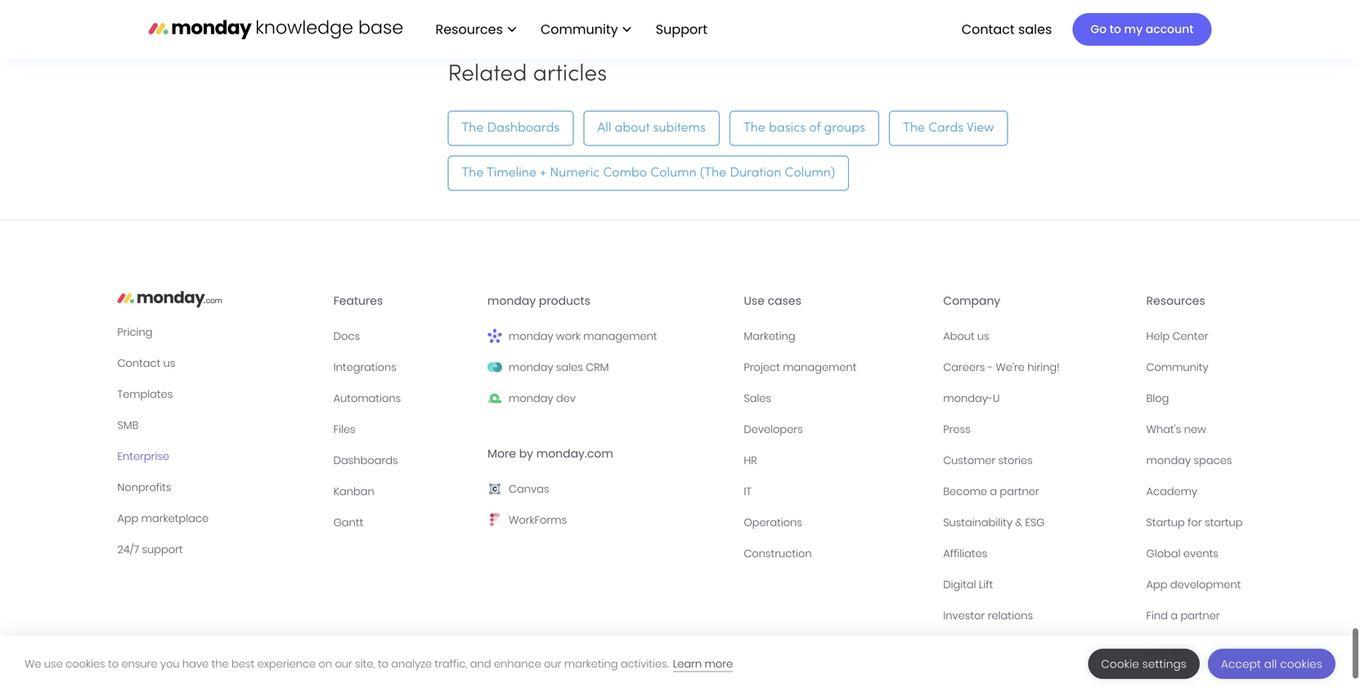 Task type: vqa. For each thing, say whether or not it's contained in the screenshot.
the Search search field
no



Task type: locate. For each thing, give the bounding box(es) containing it.
kanban
[[334, 485, 374, 499]]

the cards view
[[903, 122, 995, 135]]

2 horizontal spatial to
[[1110, 21, 1121, 37]]

cookies right the use
[[66, 657, 105, 672]]

app marketplace
[[117, 512, 209, 526]]

sales inside the main "element"
[[1018, 20, 1052, 38]]

1 horizontal spatial cookies
[[1280, 657, 1323, 672]]

dashboards up kanban on the bottom of the page
[[334, 454, 398, 468]]

press
[[943, 423, 971, 437]]

monday inside "link"
[[509, 360, 553, 375]]

sustainability & esg link
[[943, 514, 1134, 532]]

resources
[[436, 20, 503, 38], [1147, 293, 1206, 309]]

global events link
[[1147, 545, 1243, 563]]

the left timeline
[[462, 167, 484, 180]]

0 vertical spatial us
[[978, 329, 990, 344]]

1 vertical spatial community
[[1147, 360, 1209, 375]]

the for the cards view
[[903, 122, 925, 135]]

1 horizontal spatial dashboards
[[487, 122, 560, 135]]

the basics of groups
[[744, 122, 865, 135]]

a right "find"
[[1171, 609, 1178, 624]]

canvas
[[509, 482, 549, 497]]

0 horizontal spatial management
[[584, 329, 657, 344]]

groups
[[824, 122, 865, 135]]

workforms link
[[488, 512, 731, 530]]

crm icon footer image
[[488, 360, 502, 375]]

enhance
[[494, 657, 541, 672]]

0 horizontal spatial to
[[108, 657, 119, 672]]

monday
[[488, 293, 536, 309], [509, 329, 553, 344], [509, 360, 553, 375], [509, 391, 553, 406], [1147, 454, 1191, 468]]

global
[[1147, 547, 1181, 562]]

developers link
[[744, 421, 930, 439]]

the
[[211, 657, 229, 672]]

dialog
[[0, 636, 1360, 693]]

1 horizontal spatial app
[[1147, 578, 1168, 593]]

careers - we're hiring! link
[[943, 359, 1134, 377]]

hr link
[[744, 452, 930, 470]]

contact inside the main "element"
[[962, 20, 1015, 38]]

monday left dev
[[509, 391, 553, 406]]

sales inside "link"
[[556, 360, 583, 375]]

contact sales link
[[954, 15, 1061, 44]]

experience
[[257, 657, 316, 672]]

community down help center
[[1147, 360, 1209, 375]]

1 horizontal spatial a
[[1171, 609, 1178, 624]]

settings
[[1143, 657, 1187, 672]]

marketing
[[744, 329, 796, 344]]

development
[[1171, 578, 1241, 593]]

files
[[334, 423, 356, 437]]

1 horizontal spatial resources
[[1147, 293, 1206, 309]]

academy link
[[1147, 483, 1243, 501]]

1 horizontal spatial community
[[1147, 360, 1209, 375]]

monday logo image
[[117, 286, 222, 312]]

app for app marketplace
[[117, 512, 139, 526]]

sales
[[1018, 20, 1052, 38], [556, 360, 583, 375]]

1 vertical spatial management
[[783, 360, 857, 375]]

more
[[705, 657, 733, 672]]

0 vertical spatial sales
[[1018, 20, 1052, 38]]

2 cookies from the left
[[1280, 657, 1323, 672]]

the left cards
[[903, 122, 925, 135]]

management up monday sales crm "link"
[[584, 329, 657, 344]]

it operations
[[744, 485, 803, 531]]

our right enhance at the bottom left of page
[[544, 657, 562, 672]]

all
[[598, 122, 611, 135]]

management inside monday work management link
[[584, 329, 657, 344]]

go
[[1091, 21, 1107, 37]]

duration
[[730, 167, 782, 180]]

global events
[[1147, 547, 1219, 562]]

sales left the crm
[[556, 360, 583, 375]]

construction link
[[744, 545, 930, 563]]

cookies for all
[[1280, 657, 1323, 672]]

partner up &
[[1000, 485, 1040, 499]]

contact us link
[[117, 355, 320, 373]]

become
[[943, 485, 987, 499]]

partner
[[1000, 485, 1040, 499], [1181, 609, 1220, 624]]

1 vertical spatial dashboards
[[334, 454, 398, 468]]

resources up related
[[436, 20, 503, 38]]

monday.com
[[536, 446, 613, 462]]

hr
[[744, 454, 757, 468]]

monday products
[[488, 293, 591, 309]]

1 vertical spatial community link
[[1147, 359, 1243, 377]]

dashboards
[[487, 122, 560, 135], [334, 454, 398, 468]]

monday.com logo image
[[148, 12, 403, 46]]

monday right footer wm logo
[[509, 329, 553, 344]]

marketing link
[[744, 328, 930, 346]]

resources inside list
[[436, 20, 503, 38]]

new
[[1184, 423, 1207, 437]]

app up 24/7
[[117, 512, 139, 526]]

list containing resources
[[419, 0, 721, 59]]

monday up the academy
[[1147, 454, 1191, 468]]

monday up footer wm logo
[[488, 293, 536, 309]]

list
[[419, 0, 721, 59]]

1 vertical spatial a
[[1171, 609, 1178, 624]]

1 horizontal spatial contact
[[962, 20, 1015, 38]]

1 cookies from the left
[[66, 657, 105, 672]]

accept all cookies
[[1221, 657, 1323, 672]]

monday-u
[[943, 391, 1000, 406]]

contact for contact us
[[117, 356, 161, 371]]

the down related
[[462, 122, 484, 135]]

startup
[[1205, 516, 1243, 531]]

monday sales crm link
[[488, 359, 731, 377]]

management up sales link
[[783, 360, 857, 375]]

customer stories
[[943, 454, 1033, 468]]

partner down development
[[1181, 609, 1220, 624]]

community up articles
[[541, 20, 618, 38]]

1 vertical spatial contact
[[117, 356, 161, 371]]

0 vertical spatial management
[[584, 329, 657, 344]]

to left the ensure at the bottom
[[108, 657, 119, 672]]

academy
[[1147, 485, 1198, 499]]

(the
[[700, 167, 727, 180]]

0 horizontal spatial cookies
[[66, 657, 105, 672]]

articles
[[533, 64, 607, 86]]

0 horizontal spatial a
[[990, 485, 997, 499]]

community link up articles
[[533, 15, 640, 44]]

the left 'basics'
[[744, 122, 766, 135]]

1 horizontal spatial community link
[[1147, 359, 1243, 377]]

help center link
[[1147, 328, 1243, 346]]

help center
[[1147, 329, 1209, 344]]

1 vertical spatial us
[[163, 356, 175, 371]]

a right become
[[990, 485, 997, 499]]

contact for contact sales
[[962, 20, 1015, 38]]

0 horizontal spatial us
[[163, 356, 175, 371]]

sales link
[[744, 390, 930, 408]]

24/7
[[117, 543, 139, 557]]

products
[[539, 293, 591, 309]]

affiliates
[[943, 547, 988, 562]]

contact
[[962, 20, 1015, 38], [117, 356, 161, 371]]

find
[[1147, 609, 1168, 624]]

cookies inside button
[[1280, 657, 1323, 672]]

0 horizontal spatial contact
[[117, 356, 161, 371]]

0 horizontal spatial community link
[[533, 15, 640, 44]]

nonprofits link
[[117, 479, 320, 497]]

us up templates
[[163, 356, 175, 371]]

community inside list
[[541, 20, 618, 38]]

support
[[142, 543, 183, 557]]

community link
[[533, 15, 640, 44], [1147, 359, 1243, 377]]

1 horizontal spatial partner
[[1181, 609, 1220, 624]]

0 vertical spatial a
[[990, 485, 997, 499]]

the dashboards
[[462, 122, 560, 135]]

partner for find a partner
[[1181, 609, 1220, 624]]

community link for resources link on the top of the page
[[533, 15, 640, 44]]

0 horizontal spatial our
[[335, 657, 352, 672]]

community link down the help center link
[[1147, 359, 1243, 377]]

ensure
[[121, 657, 157, 672]]

to right 'site,'
[[378, 657, 389, 672]]

0 vertical spatial partner
[[1000, 485, 1040, 499]]

1 vertical spatial sales
[[556, 360, 583, 375]]

1 horizontal spatial us
[[978, 329, 990, 344]]

0 vertical spatial resources
[[436, 20, 503, 38]]

we
[[25, 657, 41, 672]]

basics
[[769, 122, 806, 135]]

0 horizontal spatial app
[[117, 512, 139, 526]]

sales left go
[[1018, 20, 1052, 38]]

0 vertical spatial contact
[[962, 20, 1015, 38]]

monday spaces link
[[1147, 452, 1243, 470]]

1 horizontal spatial sales
[[1018, 20, 1052, 38]]

0 vertical spatial app
[[117, 512, 139, 526]]

the dashboards link
[[448, 111, 574, 146]]

resources up help center
[[1147, 293, 1206, 309]]

to
[[1110, 21, 1121, 37], [108, 657, 119, 672], [378, 657, 389, 672]]

about us link
[[943, 328, 1134, 346]]

1 vertical spatial partner
[[1181, 609, 1220, 624]]

0 vertical spatial community
[[541, 20, 618, 38]]

monday-u link
[[943, 390, 1134, 408]]

all about subitems link
[[584, 111, 720, 146]]

traffic,
[[435, 657, 467, 672]]

our right on
[[335, 657, 352, 672]]

app up "find"
[[1147, 578, 1168, 593]]

dashboards up timeline
[[487, 122, 560, 135]]

my
[[1124, 21, 1143, 37]]

0 horizontal spatial community
[[541, 20, 618, 38]]

us right the "about"
[[978, 329, 990, 344]]

cookies right all
[[1280, 657, 1323, 672]]

resources link
[[427, 15, 524, 44]]

us
[[978, 329, 990, 344], [163, 356, 175, 371]]

1 horizontal spatial management
[[783, 360, 857, 375]]

investor relations link
[[943, 607, 1134, 625]]

0 horizontal spatial sales
[[556, 360, 583, 375]]

customer stories link
[[943, 452, 1134, 470]]

monday for monday dev
[[509, 391, 553, 406]]

to right go
[[1110, 21, 1121, 37]]

0 horizontal spatial resources
[[436, 20, 503, 38]]

more by monday.com
[[488, 446, 613, 462]]

become a partner link
[[943, 483, 1134, 501]]

1 vertical spatial app
[[1147, 578, 1168, 593]]

1 horizontal spatial our
[[544, 657, 562, 672]]

monday up the monday dev
[[509, 360, 553, 375]]

1 vertical spatial resources
[[1147, 293, 1206, 309]]

management inside 'project management' link
[[783, 360, 857, 375]]

0 horizontal spatial partner
[[1000, 485, 1040, 499]]

main element
[[419, 0, 1212, 59]]

marketplace
[[141, 512, 209, 526]]

use
[[44, 657, 63, 672]]

0 vertical spatial community link
[[533, 15, 640, 44]]



Task type: describe. For each thing, give the bounding box(es) containing it.
digital lift
[[943, 578, 993, 593]]

cookie
[[1101, 657, 1140, 672]]

operations link
[[744, 514, 930, 532]]

the for the dashboards
[[462, 122, 484, 135]]

learn
[[673, 657, 702, 672]]

monday sales crm
[[509, 360, 609, 375]]

workforms icon footer image
[[488, 513, 502, 528]]

0 horizontal spatial dashboards
[[334, 454, 398, 468]]

sales
[[744, 391, 771, 406]]

sales for monday
[[556, 360, 583, 375]]

operations
[[744, 516, 803, 531]]

compare
[[1147, 640, 1197, 655]]

2 our from the left
[[544, 657, 562, 672]]

site,
[[355, 657, 375, 672]]

accept
[[1221, 657, 1262, 672]]

lift
[[979, 578, 993, 593]]

u
[[993, 391, 1000, 406]]

find a partner
[[1147, 609, 1220, 624]]

monday for monday spaces
[[1147, 454, 1191, 468]]

a for become
[[990, 485, 997, 499]]

partner for become a partner
[[1000, 485, 1040, 499]]

app for app development
[[1147, 578, 1168, 593]]

workforms
[[509, 513, 567, 528]]

digital
[[943, 578, 976, 593]]

esg
[[1025, 516, 1045, 531]]

integrations
[[334, 360, 397, 375]]

support
[[656, 20, 708, 38]]

monday-
[[943, 391, 993, 406]]

monday dev
[[509, 391, 576, 406]]

go to my account link
[[1073, 13, 1212, 46]]

go to my account
[[1091, 21, 1194, 37]]

community link for the help center link
[[1147, 359, 1243, 377]]

dashboards link
[[334, 452, 475, 470]]

-
[[988, 360, 993, 375]]

smb
[[117, 418, 139, 433]]

column
[[651, 167, 697, 180]]

what's new
[[1147, 423, 1207, 437]]

startup for startup
[[1147, 516, 1243, 531]]

startup
[[1147, 516, 1185, 531]]

all
[[1265, 657, 1277, 672]]

for
[[1188, 516, 1202, 531]]

enterprise link
[[117, 448, 320, 466]]

developers
[[744, 423, 803, 437]]

kanban link
[[334, 483, 475, 501]]

docs link
[[334, 328, 475, 346]]

contact sales
[[962, 20, 1052, 38]]

monday for monday sales crm
[[509, 360, 553, 375]]

us for contact us
[[163, 356, 175, 371]]

canvas icon footer image
[[488, 482, 502, 497]]

cookies for use
[[66, 657, 105, 672]]

monday dev product management software image
[[488, 391, 502, 406]]

events
[[1184, 547, 1219, 562]]

about
[[943, 329, 975, 344]]

cards
[[929, 122, 964, 135]]

features
[[334, 293, 383, 309]]

to inside the main "element"
[[1110, 21, 1121, 37]]

sales for contact
[[1018, 20, 1052, 38]]

monday for monday work management
[[509, 329, 553, 344]]

relations
[[988, 609, 1033, 624]]

templates link
[[117, 386, 320, 404]]

accept all cookies button
[[1208, 650, 1336, 680]]

0 vertical spatial dashboards
[[487, 122, 560, 135]]

cookie settings
[[1101, 657, 1187, 672]]

footer wm logo image
[[488, 329, 502, 344]]

project management
[[744, 360, 857, 375]]

automations link
[[334, 390, 475, 408]]

combo
[[603, 167, 647, 180]]

about
[[615, 122, 650, 135]]

subitems
[[653, 122, 706, 135]]

1 our from the left
[[335, 657, 352, 672]]

integrations link
[[334, 359, 475, 377]]

docs
[[334, 329, 360, 344]]

compare link
[[1147, 639, 1243, 657]]

1 horizontal spatial to
[[378, 657, 389, 672]]

templates
[[117, 387, 173, 402]]

we're
[[996, 360, 1025, 375]]

the basics of groups link
[[730, 111, 879, 146]]

app marketplace link
[[117, 510, 320, 528]]

enterprise
[[117, 449, 169, 464]]

construction
[[744, 547, 812, 562]]

digital lift link
[[943, 576, 1134, 594]]

center
[[1173, 329, 1209, 344]]

monday for monday products
[[488, 293, 536, 309]]

&
[[1015, 516, 1023, 531]]

related
[[448, 64, 527, 86]]

the for the timeline + numeric combo column (the duration column)
[[462, 167, 484, 180]]

the timeline + numeric combo column (the duration column)
[[462, 167, 835, 180]]

smb link
[[117, 417, 320, 435]]

work
[[556, 329, 581, 344]]

account
[[1146, 21, 1194, 37]]

related articles
[[448, 64, 607, 86]]

blog link
[[1147, 390, 1243, 408]]

marketing
[[564, 657, 618, 672]]

timeline
[[487, 167, 537, 180]]

files link
[[334, 421, 475, 439]]

view
[[967, 122, 995, 135]]

dev
[[556, 391, 576, 406]]

find a partner link
[[1147, 607, 1243, 625]]

on
[[319, 657, 332, 672]]

the for the basics of groups
[[744, 122, 766, 135]]

a for find
[[1171, 609, 1178, 624]]

help
[[1147, 329, 1170, 344]]

blog
[[1147, 391, 1169, 406]]

by
[[519, 446, 533, 462]]

pricing link
[[117, 324, 320, 342]]

more
[[488, 446, 516, 462]]

us for about us
[[978, 329, 990, 344]]

dialog containing cookie settings
[[0, 636, 1360, 693]]

use
[[744, 293, 765, 309]]



